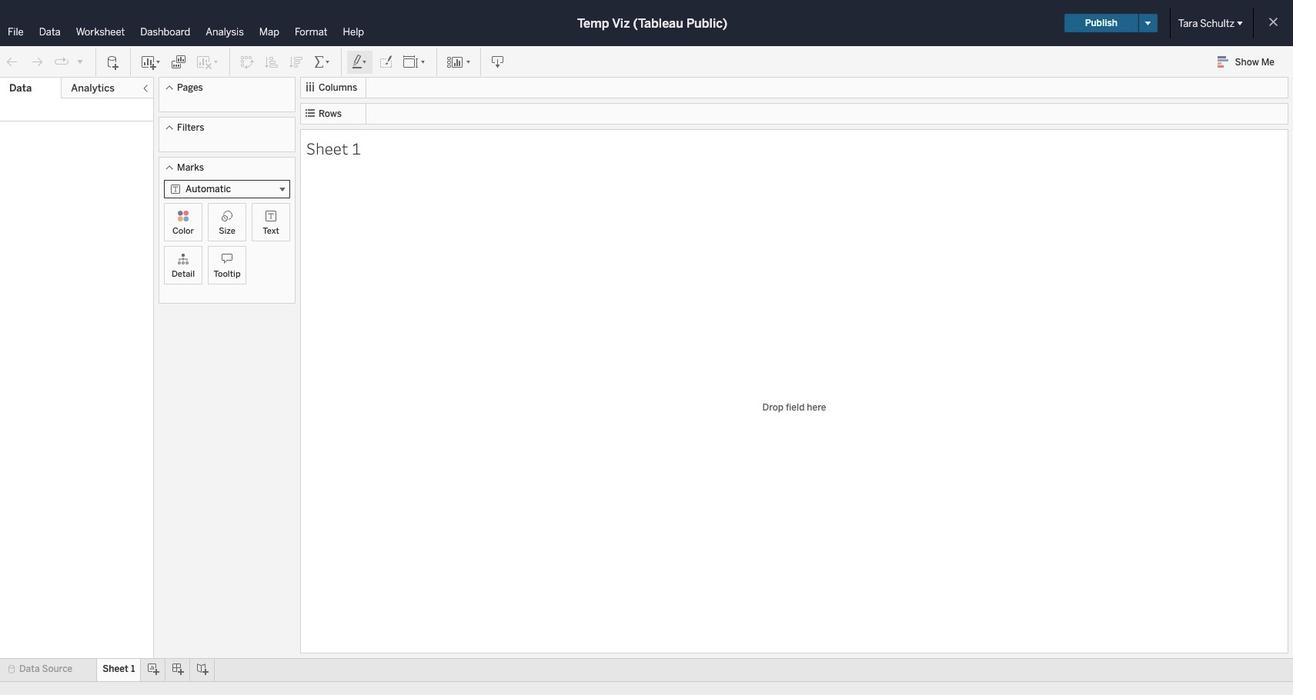 Task type: vqa. For each thing, say whether or not it's contained in the screenshot.
Tableau Public Viz of the Day Image
no



Task type: locate. For each thing, give the bounding box(es) containing it.
totals image
[[313, 54, 332, 70]]

replay animation image right redo "image" on the left
[[54, 54, 69, 70]]

sort ascending image
[[264, 54, 279, 70]]

new data source image
[[105, 54, 121, 70]]

collapse image
[[141, 84, 150, 93]]

format workbook image
[[378, 54, 393, 70]]

replay animation image left new data source icon
[[75, 57, 85, 66]]

swap rows and columns image
[[239, 54, 255, 70]]

new worksheet image
[[140, 54, 162, 70]]

highlight image
[[351, 54, 369, 70]]

sort descending image
[[289, 54, 304, 70]]

show/hide cards image
[[447, 54, 471, 70]]

duplicate image
[[171, 54, 186, 70]]

replay animation image
[[54, 54, 69, 70], [75, 57, 85, 66]]



Task type: describe. For each thing, give the bounding box(es) containing it.
undo image
[[5, 54, 20, 70]]

redo image
[[29, 54, 45, 70]]

clear sheet image
[[196, 54, 220, 70]]

download image
[[490, 54, 506, 70]]

1 horizontal spatial replay animation image
[[75, 57, 85, 66]]

0 horizontal spatial replay animation image
[[54, 54, 69, 70]]

fit image
[[403, 54, 427, 70]]



